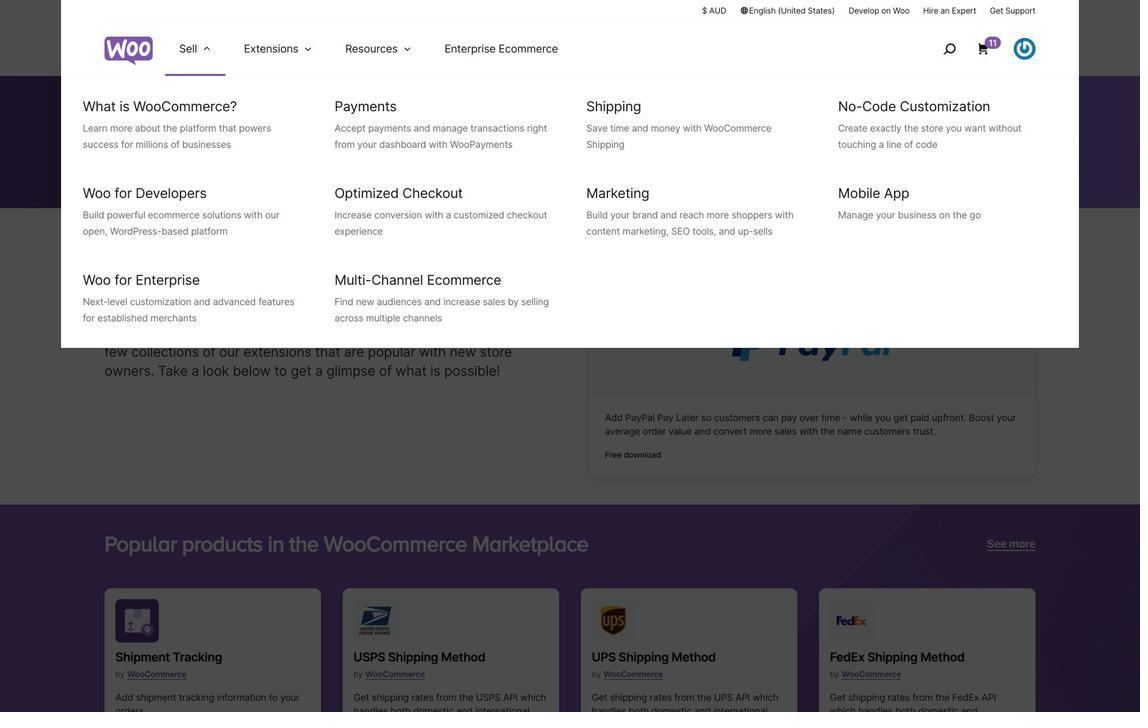 Task type: locate. For each thing, give the bounding box(es) containing it.
search image
[[939, 38, 960, 60]]



Task type: vqa. For each thing, say whether or not it's contained in the screenshot.
search image
yes



Task type: describe. For each thing, give the bounding box(es) containing it.
service navigation menu element
[[914, 27, 1036, 71]]

open account menu image
[[1014, 38, 1036, 60]]



